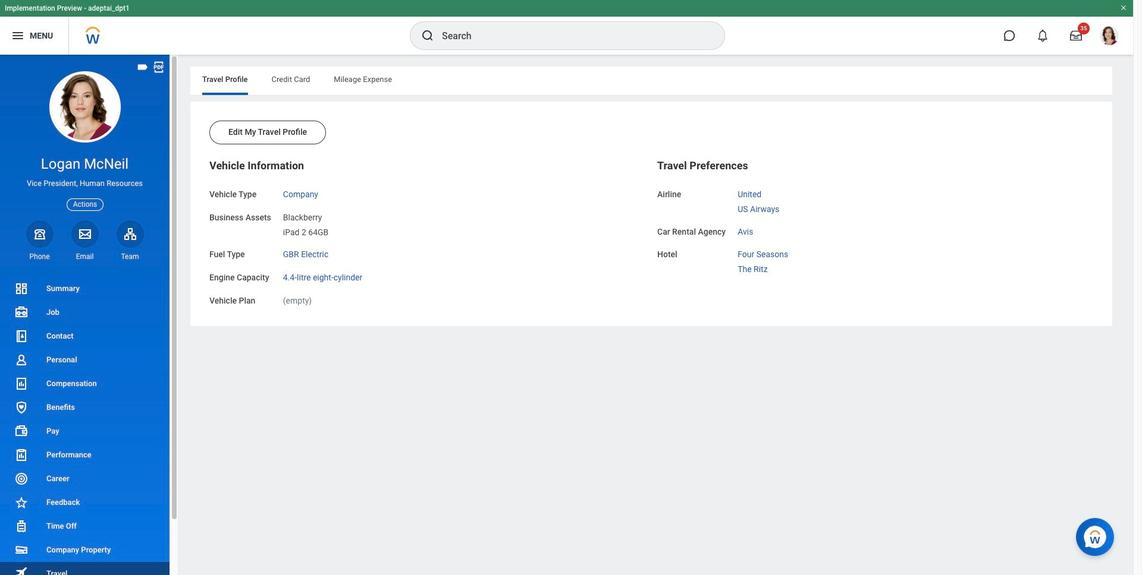 Task type: locate. For each thing, give the bounding box(es) containing it.
1 horizontal spatial group
[[657, 159, 1093, 275]]

team logan mcneil element
[[116, 252, 144, 262]]

company property image
[[14, 544, 29, 558]]

1 group from the left
[[209, 159, 646, 307]]

pay image
[[14, 425, 29, 439]]

notifications large image
[[1037, 30, 1049, 42]]

email logan mcneil element
[[71, 252, 98, 262]]

group
[[209, 159, 646, 307], [657, 159, 1093, 275]]

travel image
[[14, 567, 29, 576]]

view printable version (pdf) image
[[152, 61, 165, 74]]

banner
[[0, 0, 1133, 55]]

items selected list
[[738, 187, 799, 215], [283, 210, 348, 238], [738, 248, 807, 275]]

contact image
[[14, 330, 29, 344]]

ipad 2 64gb element
[[283, 225, 329, 237]]

job image
[[14, 306, 29, 320]]

tab list
[[190, 67, 1113, 95]]

navigation pane region
[[0, 55, 178, 576]]

profile logan mcneil image
[[1100, 26, 1119, 48]]

tag image
[[136, 61, 149, 74]]

Search Workday  search field
[[442, 23, 700, 49]]

justify image
[[11, 29, 25, 43]]

search image
[[421, 29, 435, 43]]

view team image
[[123, 227, 137, 241]]

career image
[[14, 472, 29, 487]]

close environment banner image
[[1120, 4, 1127, 11]]

0 horizontal spatial group
[[209, 159, 646, 307]]

inbox large image
[[1070, 30, 1082, 42]]

list
[[0, 277, 170, 576]]

mail image
[[78, 227, 92, 241]]



Task type: describe. For each thing, give the bounding box(es) containing it.
feedback image
[[14, 496, 29, 510]]

list inside the navigation pane region
[[0, 277, 170, 576]]

2 group from the left
[[657, 159, 1093, 275]]

benefits image
[[14, 401, 29, 415]]

time off image
[[14, 520, 29, 534]]

blackberry element
[[283, 210, 322, 222]]

performance image
[[14, 449, 29, 463]]

compensation image
[[14, 377, 29, 391]]

summary image
[[14, 282, 29, 296]]

phone logan mcneil element
[[26, 252, 53, 262]]

phone image
[[31, 227, 48, 241]]

personal image
[[14, 353, 29, 368]]



Task type: vqa. For each thing, say whether or not it's contained in the screenshot.
Tab Panel
no



